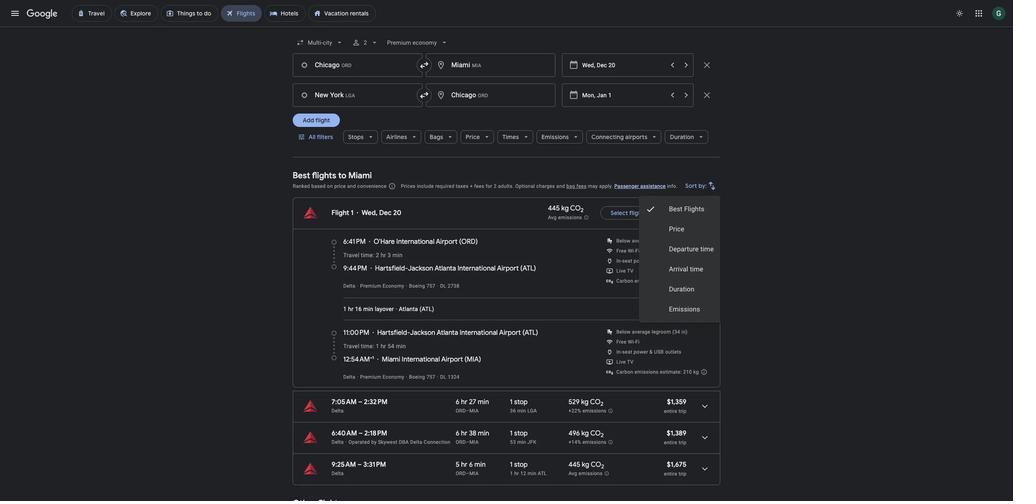 Task type: vqa. For each thing, say whether or not it's contained in the screenshot.
first park
no



Task type: locate. For each thing, give the bounding box(es) containing it.
select flight
[[611, 209, 645, 217]]

min for 27
[[478, 398, 489, 407]]

ord
[[462, 238, 476, 246], [456, 408, 466, 414], [456, 440, 466, 446], [456, 471, 466, 477]]

carbon
[[617, 278, 634, 284], [617, 369, 634, 375]]

Arrival time: 2:32 PM. text field
[[364, 398, 388, 407]]

jackson for 11:00 pm
[[410, 329, 436, 337]]

kg inside 529 kg co 2
[[582, 398, 589, 407]]

live tv for miami international airport ( mia )
[[617, 359, 634, 365]]

charges
[[537, 183, 556, 189]]

co inside 496 kg co 2
[[591, 430, 601, 438]]

trip inside $1,359 entire trip
[[679, 409, 687, 415]]

Departure time: 6:41 PM. text field
[[344, 238, 366, 246]]

210
[[684, 369, 693, 375]]

1 vertical spatial tv
[[628, 359, 634, 365]]

1 vertical spatial emissions
[[669, 306, 701, 313]]

taxes
[[456, 183, 469, 189]]

in) up departure
[[682, 238, 688, 244]]

0 horizontal spatial best
[[293, 171, 310, 181]]

carbon for carbon emissions estimate:
[[617, 278, 634, 284]]

delta inside the 7:05 am – 2:32 pm delta
[[332, 408, 344, 414]]

1 vertical spatial jackson
[[410, 329, 436, 337]]

0 vertical spatial hartsfield-
[[375, 265, 408, 273]]

1 horizontal spatial avg
[[569, 471, 578, 477]]

0 vertical spatial carbon
[[617, 278, 634, 284]]

live tv up carbon emissions estimate:
[[617, 268, 634, 274]]

9:44 pm
[[344, 265, 368, 273]]

travel time: 1 hr 54 min
[[344, 343, 406, 350]]

entire for $1,359
[[665, 409, 678, 415]]

6 left 38
[[456, 430, 460, 438]]

2 boeing from the top
[[409, 375, 426, 380]]

ord inside '5 hr 6 min ord – mia'
[[456, 471, 466, 477]]

1 up 53
[[510, 430, 513, 438]]

1 inside the 12:54 am + 1
[[373, 355, 374, 361]]

1 vertical spatial live
[[617, 359, 626, 365]]

2:32 pm
[[364, 398, 388, 407]]

ord for o'hare international airport ( ord )
[[462, 238, 476, 246]]

2 swap origin and destination. image from the top
[[420, 90, 430, 100]]

stop inside 1 stop 36 min lga
[[515, 398, 528, 407]]

tv up carbon emissions estimate: 210 kilograms element
[[628, 359, 634, 365]]

min inside 6 hr 38 min ord – mia
[[478, 430, 490, 438]]

below average legroom (34 in) up carbon emissions estimate: 210 kilograms element
[[617, 329, 688, 335]]

0 vertical spatial atlanta
[[435, 265, 456, 273]]

delta
[[344, 283, 356, 289], [344, 375, 356, 380], [332, 408, 344, 414], [332, 440, 344, 446], [411, 440, 423, 446], [332, 471, 344, 477]]

kg down the +14% emissions
[[582, 461, 590, 469]]

swap origin and destination. image
[[420, 60, 430, 70], [420, 90, 430, 100]]

0 vertical spatial economy
[[383, 283, 405, 289]]

1 time: from the top
[[361, 252, 375, 259]]

price
[[466, 133, 480, 141], [669, 225, 685, 233]]

6 hr 38 min ord – mia
[[456, 430, 490, 446]]

0 vertical spatial premium
[[361, 283, 382, 289]]

1 & from the top
[[650, 258, 653, 264]]

hartsfield-jackson atlanta international airport ( atl ) up 2738
[[375, 265, 536, 273]]

below average legroom (34 in)
[[617, 238, 688, 244], [617, 329, 688, 335]]

2 1 stop flight. element from the top
[[510, 430, 528, 439]]

entire inside $1,675 entire trip
[[665, 471, 678, 477]]

2 average from the top
[[633, 329, 651, 335]]

2 free wi-fi from the top
[[617, 339, 640, 345]]

0 vertical spatial swap origin and destination. image
[[420, 60, 430, 70]]

1 horizontal spatial best
[[669, 205, 683, 213]]

delta inside the 9:25 am – 3:31 pm delta
[[332, 471, 344, 477]]

& up carbon emissions estimate:
[[650, 258, 653, 264]]

entire inside $1,359 entire trip
[[665, 409, 678, 415]]

0 horizontal spatial emissions
[[542, 133, 569, 141]]

1 vertical spatial hartsfield-
[[378, 329, 410, 337]]

2 premium from the top
[[361, 375, 382, 380]]

entire inside $1,389 entire trip
[[665, 440, 678, 446]]

min right 53
[[518, 440, 526, 446]]

and right price
[[348, 183, 356, 189]]

ranked based on price and convenience
[[293, 183, 387, 189]]

1 free wi-fi from the top
[[617, 248, 640, 254]]

in- for hartsfield-jackson atlanta international airport ( atl )
[[617, 258, 623, 264]]

outlets for miami international airport ( mia )
[[666, 349, 682, 355]]

2 power from the top
[[634, 349, 649, 355]]

boeing 757 for international
[[409, 375, 436, 380]]

co for $1,359
[[591, 398, 601, 407]]

flight inside the select flight button
[[630, 209, 645, 217]]

2 carbon from the top
[[617, 369, 634, 375]]

1 down travel time: 1 hr 54 min
[[373, 355, 374, 361]]

1 outlets from the top
[[666, 258, 682, 264]]

2 below from the top
[[617, 329, 631, 335]]

trip
[[679, 409, 687, 415], [679, 440, 687, 446], [679, 471, 687, 477]]

atlanta ( atl )
[[399, 306, 434, 313]]

7:05 am – 2:32 pm delta
[[332, 398, 388, 414]]

2 below average legroom (34 in) from the top
[[617, 329, 688, 335]]

hr inside '5 hr 6 min ord – mia'
[[462, 461, 468, 469]]

1 vertical spatial average
[[633, 329, 651, 335]]

2 tv from the top
[[628, 359, 634, 365]]

economy up layover
[[383, 283, 405, 289]]

2  image from the top
[[406, 375, 408, 380]]

1 usb from the top
[[655, 258, 664, 264]]

1 vertical spatial premium economy
[[361, 375, 405, 380]]

1 1 stop flight. element from the top
[[510, 398, 528, 408]]

total duration 6 hr 27 min. element
[[456, 398, 510, 408]]

1 vertical spatial in-seat power & usb outlets
[[617, 349, 682, 355]]

min inside 6 hr 27 min ord – mia
[[478, 398, 489, 407]]

Departure time: 9:25 AM. text field
[[332, 461, 356, 469]]

1 vertical spatial 1 stop flight. element
[[510, 430, 528, 439]]

entire down $1,675 text box on the bottom right of the page
[[665, 471, 678, 477]]

fi for miami international airport ( mia )
[[636, 339, 640, 345]]

– down total duration 5 hr 6 min. element
[[466, 471, 470, 477]]

& up carbon emissions estimate: 210 kilograms element
[[650, 349, 653, 355]]

 image down miami international airport ( mia )
[[406, 375, 408, 380]]

0 vertical spatial time
[[701, 245, 714, 253]]

in- for miami international airport ( mia )
[[617, 349, 623, 355]]

layover (1 of 1) is a 53 min layover at john f. kennedy international airport in new york. element
[[510, 439, 565, 446]]

ord for 6 hr 27 min ord – mia
[[456, 408, 466, 414]]

2 vertical spatial stop
[[515, 461, 528, 469]]

travel for 11:00 pm
[[344, 343, 360, 350]]

1 vertical spatial swap origin and destination. image
[[420, 90, 430, 100]]

2 usb from the top
[[655, 349, 664, 355]]

fi up carbon emissions estimate:
[[636, 248, 640, 254]]

None search field
[[293, 33, 721, 158]]

2738
[[448, 283, 460, 289]]

stop up 12
[[515, 461, 528, 469]]

0 vertical spatial estimate:
[[661, 278, 682, 284]]

529 kg co 2
[[569, 398, 604, 408]]

fi for hartsfield-jackson atlanta international airport ( atl )
[[636, 248, 640, 254]]

legroom for o'hare international airport ( ord )
[[652, 238, 672, 244]]

1 economy from the top
[[383, 283, 405, 289]]

jackson for 9:44 pm
[[408, 265, 434, 273]]

0 vertical spatial fi
[[636, 248, 640, 254]]

1 in) from the top
[[682, 238, 688, 244]]

leaves o'hare international airport at 7:05 am on wednesday, december 20 and arrives at miami international airport at 2:32 pm on wednesday, december 20. element
[[332, 398, 388, 407]]

+ right 'taxes' at top left
[[470, 183, 473, 189]]

0 vertical spatial price
[[466, 133, 480, 141]]

fi up carbon emissions estimate: 210 kilograms element
[[636, 339, 640, 345]]

2 stop from the top
[[515, 430, 528, 438]]

boeing down miami international airport ( mia )
[[409, 375, 426, 380]]

(34
[[673, 238, 681, 244], [673, 329, 681, 335]]

travel down 11:00 pm text box
[[344, 343, 360, 350]]

2 premium economy from the top
[[361, 375, 405, 380]]

0 vertical spatial average
[[633, 238, 651, 244]]

6 for 6 hr 27 min
[[456, 398, 460, 407]]

power
[[634, 258, 649, 264], [634, 349, 649, 355]]

1675 US dollars text field
[[668, 461, 687, 469]]

0 vertical spatial free wi-fi
[[617, 248, 640, 254]]

departure text field for the remove flight from new york to chicago on mon, jan 1 image
[[583, 84, 666, 107]]

trip down $1,359
[[679, 409, 687, 415]]

2 time: from the top
[[361, 343, 375, 350]]

min inside 1 stop 1 hr 12 min atl
[[528, 471, 537, 477]]

fees left for at the left top of page
[[475, 183, 485, 189]]

entire down $1,389
[[665, 440, 678, 446]]

3:31 pm
[[364, 461, 386, 469]]

1 stop 36 min lga
[[510, 398, 537, 414]]

2 757 from the top
[[427, 375, 436, 380]]

co down the +14% emissions
[[591, 461, 602, 469]]

1 stop flight. element for 5 hr 6 min
[[510, 461, 528, 471]]

1 live tv from the top
[[617, 268, 634, 274]]

1 carbon from the top
[[617, 278, 634, 284]]

best
[[293, 171, 310, 181], [669, 205, 683, 213]]

hartsfield-jackson atlanta international airport ( atl ) for 9:44 pm
[[375, 265, 536, 273]]

1 average from the top
[[633, 238, 651, 244]]

on
[[327, 183, 333, 189]]

2 seat from the top
[[623, 349, 633, 355]]

usb up "carbon emissions estimate: 236 kilograms" element on the bottom right
[[655, 258, 664, 264]]

power up carbon emissions estimate: 210 kilograms element
[[634, 349, 649, 355]]

delta down 12:54 am
[[344, 375, 356, 380]]

2 vertical spatial atlanta
[[437, 329, 459, 337]]

0 vertical spatial premium economy
[[361, 283, 405, 289]]

emissions button
[[537, 127, 584, 147]]

2 in- from the top
[[617, 349, 623, 355]]

2 inside 529 kg co 2
[[601, 401, 604, 408]]

boeing 757 for jackson
[[409, 283, 436, 289]]

below average legroom (34 in) for hartsfield-jackson atlanta international airport ( atl )
[[617, 329, 688, 335]]

1 boeing 757 from the top
[[409, 283, 436, 289]]

445 kg co 2
[[548, 205, 584, 214], [569, 461, 605, 471]]

mia inside 6 hr 27 min ord – mia
[[470, 408, 479, 414]]

mia inside 6 hr 38 min ord – mia
[[470, 440, 479, 446]]

0 vertical spatial in-
[[617, 258, 623, 264]]

o'hare
[[374, 238, 395, 246]]

0 vertical spatial outlets
[[666, 258, 682, 264]]

757 for international
[[427, 375, 436, 380]]

2 inside 496 kg co 2
[[601, 432, 604, 439]]

times button
[[498, 127, 534, 147]]

1 vertical spatial below
[[617, 329, 631, 335]]

legroom
[[652, 238, 672, 244], [652, 329, 672, 335]]

min right the 3
[[393, 252, 403, 259]]

best flights to miami main content
[[293, 164, 721, 502]]

1 vertical spatial free
[[617, 339, 627, 345]]

6 left 27
[[456, 398, 460, 407]]

– inside '5 hr 6 min ord – mia'
[[466, 471, 470, 477]]

 image inside best flights to miami main content
[[396, 306, 398, 313]]

estimate:
[[661, 278, 682, 284], [661, 369, 682, 375]]

ord inside 6 hr 38 min ord – mia
[[456, 440, 466, 446]]

1 live from the top
[[617, 268, 626, 274]]

kg inside 496 kg co 2
[[582, 430, 589, 438]]

2 in-seat power & usb outlets from the top
[[617, 349, 682, 355]]

min inside '5 hr 6 min ord – mia'
[[475, 461, 486, 469]]

3 trip from the top
[[679, 471, 687, 477]]

stop inside 1 stop 53 min jfk
[[515, 430, 528, 438]]

flight
[[332, 209, 349, 217]]

in-seat power & usb outlets up carbon emissions estimate: 210 kilograms element
[[617, 349, 682, 355]]

1 free from the top
[[617, 248, 627, 254]]

time right departure
[[701, 245, 714, 253]]

1 vertical spatial free wi-fi
[[617, 339, 640, 345]]

0 vertical spatial trip
[[679, 409, 687, 415]]

3 stop from the top
[[515, 461, 528, 469]]

1 swap origin and destination. image from the top
[[420, 60, 430, 70]]

445 kg co 2 down the +14% emissions
[[569, 461, 605, 471]]

20
[[394, 209, 402, 217]]

seat for miami international airport ( mia )
[[623, 349, 633, 355]]

2 economy from the top
[[383, 375, 405, 380]]

1 stop flight. element up 53
[[510, 430, 528, 439]]

2 travel from the top
[[344, 343, 360, 350]]

atlanta up dl 2738 at the bottom of page
[[435, 265, 456, 273]]

6 for 6 hr 38 min
[[456, 430, 460, 438]]

1  image from the top
[[406, 283, 408, 289]]

0 vertical spatial avg
[[548, 215, 557, 221]]

below average legroom (34 in) for o'hare international airport ( ord )
[[617, 238, 688, 244]]

54
[[388, 343, 395, 350]]

1 vertical spatial price
[[669, 225, 685, 233]]

1 trip from the top
[[679, 409, 687, 415]]

Arrival time: 12:54 AM on  Thursday, December 21. text field
[[344, 355, 374, 364]]

1 horizontal spatial fees
[[577, 183, 587, 189]]

wi- up carbon emissions estimate:
[[628, 248, 636, 254]]

1 (34 from the top
[[673, 238, 681, 244]]

outlets for hartsfield-jackson atlanta international airport ( atl )
[[666, 258, 682, 264]]

min for 6
[[475, 461, 486, 469]]

1 horizontal spatial +
[[470, 183, 473, 189]]

flight
[[316, 117, 330, 124], [630, 209, 645, 217]]

seat up carbon emissions estimate:
[[623, 258, 633, 264]]

0 vertical spatial miami
[[349, 171, 372, 181]]

1 seat from the top
[[623, 258, 633, 264]]

2 vertical spatial entire
[[665, 471, 678, 477]]

1 vertical spatial (34
[[673, 329, 681, 335]]

6 inside 6 hr 27 min ord – mia
[[456, 398, 460, 407]]

may
[[589, 183, 598, 189]]

0 vertical spatial  image
[[406, 283, 408, 289]]

11:00 pm
[[344, 329, 370, 337]]

min
[[393, 252, 403, 259], [364, 306, 374, 313], [396, 343, 406, 350], [478, 398, 489, 407], [518, 408, 526, 414], [478, 430, 490, 438], [518, 440, 526, 446], [475, 461, 486, 469], [528, 471, 537, 477]]

Arrival time: 9:44 PM. text field
[[344, 265, 368, 273]]

2 dl from the top
[[441, 375, 447, 380]]

3 entire from the top
[[665, 471, 678, 477]]

0 vertical spatial jackson
[[408, 265, 434, 273]]

1 departure text field from the top
[[583, 54, 666, 76]]

Departure time: 11:00 PM. text field
[[344, 329, 370, 337]]

1 in- from the top
[[617, 258, 623, 264]]

leaves o'hare international airport at 6:40 am on wednesday, december 20 and arrives at miami international airport at 2:18 pm on wednesday, december 20. element
[[332, 430, 388, 438]]

6 right the 5 at the bottom of page
[[469, 461, 473, 469]]

(34 for hartsfield-jackson atlanta international airport ( atl )
[[673, 329, 681, 335]]

seat
[[623, 258, 633, 264], [623, 349, 633, 355]]

remove flight from chicago to miami on wed, dec 20 image
[[703, 60, 713, 70]]

filters
[[317, 133, 333, 141]]

1 vertical spatial estimate:
[[661, 369, 682, 375]]

1275 US dollars text field
[[668, 205, 687, 213]]

avg down +14%
[[569, 471, 578, 477]]

0 vertical spatial time:
[[361, 252, 375, 259]]

in-seat power & usb outlets for hartsfield-jackson atlanta international airport ( atl )
[[617, 258, 682, 264]]

1 tv from the top
[[628, 268, 634, 274]]

departure text field for remove flight from chicago to miami on wed, dec 20 icon
[[583, 54, 666, 76]]

0 vertical spatial hartsfield-jackson atlanta international airport ( atl )
[[375, 265, 536, 273]]

0 horizontal spatial and
[[348, 183, 356, 189]]

445 down charges
[[548, 205, 560, 213]]

min right 27
[[478, 398, 489, 407]]

hartsfield- for 9:44 pm
[[375, 265, 408, 273]]

2 live tv from the top
[[617, 359, 634, 365]]

– left arrival time: 3:31 pm. text box
[[358, 461, 362, 469]]

trip inside $1,389 entire trip
[[679, 440, 687, 446]]

6
[[456, 398, 460, 407], [456, 430, 460, 438], [469, 461, 473, 469]]

2 vertical spatial 1 stop flight. element
[[510, 461, 528, 471]]

jackson
[[408, 265, 434, 273], [410, 329, 436, 337]]

travel down 6:41 pm text field
[[344, 252, 360, 259]]

price down best flights radio item at right top
[[669, 225, 685, 233]]

1 entire from the top
[[665, 409, 678, 415]]

1 estimate: from the top
[[661, 278, 682, 284]]

hr left 16
[[348, 306, 354, 313]]

1 travel from the top
[[344, 252, 360, 259]]

1 stop flight. element up 12
[[510, 461, 528, 471]]

stop
[[515, 398, 528, 407], [515, 430, 528, 438], [515, 461, 528, 469]]

avg emissions
[[548, 215, 583, 221], [569, 471, 603, 477]]

dba
[[399, 440, 409, 446]]

Departure text field
[[583, 54, 666, 76], [583, 84, 666, 107]]

0 vertical spatial 757
[[427, 283, 436, 289]]

stop inside 1 stop 1 hr 12 min atl
[[515, 461, 528, 469]]

1 below average legroom (34 in) from the top
[[617, 238, 688, 244]]

1 vertical spatial usb
[[655, 349, 664, 355]]

6 inside '5 hr 6 min ord – mia'
[[469, 461, 473, 469]]

free wi-fi for hartsfield-jackson atlanta international airport ( atl )
[[617, 248, 640, 254]]

1 horizontal spatial emissions
[[669, 306, 701, 313]]

0 horizontal spatial +
[[370, 355, 373, 361]]

2 fees from the left
[[577, 183, 587, 189]]

tv
[[628, 268, 634, 274], [628, 359, 634, 365]]

jackson down o'hare international airport ( ord )
[[408, 265, 434, 273]]

wi-
[[628, 248, 636, 254], [628, 339, 636, 345]]

2 estimate: from the top
[[661, 369, 682, 375]]

1 vertical spatial boeing
[[409, 375, 426, 380]]

2 vertical spatial 6
[[469, 461, 473, 469]]

0 vertical spatial below
[[617, 238, 631, 244]]

0 vertical spatial power
[[634, 258, 649, 264]]

kg up the +14% emissions
[[582, 430, 589, 438]]

0 vertical spatial live
[[617, 268, 626, 274]]

1 vertical spatial time
[[690, 265, 704, 273]]

2 & from the top
[[650, 349, 653, 355]]

1 vertical spatial in-
[[617, 349, 623, 355]]

1 horizontal spatial 445
[[569, 461, 581, 469]]

premium economy for hartsfield-jackson atlanta international airport
[[361, 283, 405, 289]]

1 inside 1 stop 36 min lga
[[510, 398, 513, 407]]

below average legroom (34 in) up departure
[[617, 238, 688, 244]]

hartsfield-jackson atlanta international airport ( atl )
[[375, 265, 536, 273], [378, 329, 539, 337]]

0 vertical spatial flight
[[316, 117, 330, 124]]

add flight
[[303, 117, 330, 124]]

flight for add flight
[[316, 117, 330, 124]]

international
[[397, 238, 435, 246], [458, 265, 496, 273], [460, 329, 498, 337], [402, 356, 440, 364]]

min right the 5 at the bottom of page
[[475, 461, 486, 469]]

assistance
[[641, 183, 666, 189]]

time: up arrival time: 9:44 pm. text box on the bottom left
[[361, 252, 375, 259]]

0 horizontal spatial price
[[466, 133, 480, 141]]

time
[[701, 245, 714, 253], [690, 265, 704, 273]]

0 vertical spatial wi-
[[628, 248, 636, 254]]

1 vertical spatial stop
[[515, 430, 528, 438]]

– down 38
[[466, 440, 470, 446]]

0 vertical spatial boeing 757
[[409, 283, 436, 289]]

2 (34 from the top
[[673, 329, 681, 335]]

1 down 53
[[510, 461, 513, 469]]

445
[[548, 205, 560, 213], [569, 461, 581, 469]]

1 vertical spatial below average legroom (34 in)
[[617, 329, 688, 335]]

wi- up carbon emissions estimate: 210 kilograms element
[[628, 339, 636, 345]]

emissions inside popup button
[[542, 133, 569, 141]]

stop up 53
[[515, 430, 528, 438]]

1 legroom from the top
[[652, 238, 672, 244]]

hr right the 5 at the bottom of page
[[462, 461, 468, 469]]

hr inside 6 hr 38 min ord – mia
[[461, 430, 468, 438]]

stop up 36
[[515, 398, 528, 407]]

min for 36
[[518, 408, 526, 414]]

6 inside 6 hr 38 min ord – mia
[[456, 430, 460, 438]]

1 stop flight. element
[[510, 398, 528, 408], [510, 430, 528, 439], [510, 461, 528, 471]]

 image
[[396, 306, 398, 313]]

2 trip from the top
[[679, 440, 687, 446]]

hr inside 1 stop 1 hr 12 min atl
[[515, 471, 520, 477]]

min right the 54
[[396, 343, 406, 350]]

0 vertical spatial travel
[[344, 252, 360, 259]]

wi- for miami international airport ( mia )
[[628, 339, 636, 345]]

1 wi- from the top
[[628, 248, 636, 254]]

flight details. leaves o'hare international airport at 9:25 am on wednesday, december 20 and arrives at miami international airport at 3:31 pm on wednesday, december 20. image
[[696, 459, 716, 479]]

emissions
[[559, 215, 583, 221], [635, 278, 659, 284], [635, 369, 659, 375], [583, 408, 607, 414], [583, 440, 607, 446], [579, 471, 603, 477]]

stop for 6 hr 38 min
[[515, 430, 528, 438]]

in)
[[682, 238, 688, 244], [682, 329, 688, 335]]

0 vertical spatial seat
[[623, 258, 633, 264]]

premium economy up 2:32 pm
[[361, 375, 405, 380]]

None field
[[293, 35, 348, 50], [384, 35, 453, 50], [293, 35, 348, 50], [384, 35, 453, 50]]

learn more about ranking image
[[389, 183, 396, 190]]

2 fi from the top
[[636, 339, 640, 345]]

miami
[[349, 171, 372, 181], [382, 356, 401, 364]]

co inside 529 kg co 2
[[591, 398, 601, 407]]

arrival
[[669, 265, 689, 273]]

445 down +14%
[[569, 461, 581, 469]]

hartsfield- down the 3
[[375, 265, 408, 273]]

time right arrival at the right
[[690, 265, 704, 273]]

atlanta for 11:00 pm
[[437, 329, 459, 337]]

1 vertical spatial &
[[650, 349, 653, 355]]

boeing 757 down miami international airport ( mia )
[[409, 375, 436, 380]]

free for hartsfield-jackson atlanta international airport ( atl )
[[617, 248, 627, 254]]

best inside radio item
[[669, 205, 683, 213]]

0 vertical spatial +
[[470, 183, 473, 189]]

1 stop flight. element up 36
[[510, 398, 528, 408]]

0 vertical spatial dl
[[441, 283, 447, 289]]

 image for jackson
[[406, 283, 408, 289]]

1 premium economy from the top
[[361, 283, 405, 289]]

1 fees from the left
[[475, 183, 485, 189]]

0 vertical spatial &
[[650, 258, 653, 264]]

min inside 1 stop 53 min jfk
[[518, 440, 526, 446]]

2 boeing 757 from the top
[[409, 375, 436, 380]]

0 vertical spatial 1 stop flight. element
[[510, 398, 528, 408]]

0 vertical spatial tv
[[628, 268, 634, 274]]

jackson down atlanta ( atl )
[[410, 329, 436, 337]]

ord for 5 hr 6 min ord – mia
[[456, 471, 466, 477]]

1 vertical spatial dl
[[441, 375, 447, 380]]

co up +22% emissions
[[591, 398, 601, 407]]

2 legroom from the top
[[652, 329, 672, 335]]

1 vertical spatial hartsfield-jackson atlanta international airport ( atl )
[[378, 329, 539, 337]]

hr left 38
[[461, 430, 468, 438]]

min right 38
[[478, 430, 490, 438]]

0 horizontal spatial fees
[[475, 183, 485, 189]]

hartsfield- up the 54
[[378, 329, 410, 337]]

miami down the 54
[[382, 356, 401, 364]]

ord for 6 hr 38 min ord – mia
[[456, 440, 466, 446]]

1 horizontal spatial flight
[[630, 209, 645, 217]]

price
[[335, 183, 346, 189]]

delta down 7:05 am
[[332, 408, 344, 414]]

2 in) from the top
[[682, 329, 688, 335]]

flight right select
[[630, 209, 645, 217]]

emissions
[[542, 133, 569, 141], [669, 306, 701, 313]]

757 down miami international airport ( mia )
[[427, 375, 436, 380]]

min inside 1 stop 36 min lga
[[518, 408, 526, 414]]

$1,359 entire trip
[[665, 398, 687, 415]]

 image up atlanta ( atl )
[[406, 283, 408, 289]]

dl for atlanta
[[441, 283, 447, 289]]

bag
[[567, 183, 576, 189]]

live tv for hartsfield-jackson atlanta international airport ( atl )
[[617, 268, 634, 274]]

operated
[[349, 440, 370, 446]]

o'hare international airport ( ord )
[[374, 238, 478, 246]]

1 vertical spatial in)
[[682, 329, 688, 335]]

496 kg co 2
[[569, 430, 604, 439]]

0 vertical spatial live tv
[[617, 268, 634, 274]]

stops
[[348, 133, 364, 141]]

1 stop from the top
[[515, 398, 528, 407]]

ord inside 6 hr 27 min ord – mia
[[456, 408, 466, 414]]

best for best flights to miami
[[293, 171, 310, 181]]

and left bag
[[557, 183, 566, 189]]

1 vertical spatial  image
[[406, 375, 408, 380]]

trip inside $1,675 entire trip
[[679, 471, 687, 477]]

entire down $1,359 text field
[[665, 409, 678, 415]]

outlets up carbon emissions estimate: 210 kilograms element
[[666, 349, 682, 355]]

– inside 6 hr 38 min ord – mia
[[466, 440, 470, 446]]

required
[[436, 183, 455, 189]]

– inside the 9:25 am – 3:31 pm delta
[[358, 461, 362, 469]]

live up carbon emissions estimate: 210 kilograms element
[[617, 359, 626, 365]]

min right 36
[[518, 408, 526, 414]]

swap origin and destination. image for "departure" 'text field' associated with the remove flight from new york to chicago on mon, jan 1 image
[[420, 90, 430, 100]]

 image
[[406, 283, 408, 289], [406, 375, 408, 380]]

min right 12
[[528, 471, 537, 477]]

1 vertical spatial 6
[[456, 430, 460, 438]]

1 vertical spatial time:
[[361, 343, 375, 350]]

avg down charges
[[548, 215, 557, 221]]

– down 27
[[466, 408, 470, 414]]

add
[[303, 117, 314, 124]]

dl left 1324
[[441, 375, 447, 380]]

2 free from the top
[[617, 339, 627, 345]]

1 premium from the top
[[361, 283, 382, 289]]

live tv up carbon emissions estimate: 210 kilograms element
[[617, 359, 634, 365]]

outlets up arrival at the right
[[666, 258, 682, 264]]

dl 1324
[[441, 375, 460, 380]]

1 boeing from the top
[[409, 283, 426, 289]]

3 1 stop flight. element from the top
[[510, 461, 528, 471]]

flight inside add flight button
[[316, 117, 330, 124]]

mia inside '5 hr 6 min ord – mia'
[[470, 471, 479, 477]]

1 right the 'flight'
[[351, 209, 354, 217]]

1 below from the top
[[617, 238, 631, 244]]

kg for $1,359
[[582, 398, 589, 407]]

carbon emissions estimate: 210 kilograms element
[[617, 369, 700, 375]]

kg down bag
[[562, 205, 569, 213]]

flight right add
[[316, 117, 330, 124]]

min for 38
[[478, 430, 490, 438]]

and
[[348, 183, 356, 189], [557, 183, 566, 189]]

emissions down "carbon emissions estimate: 236 kilograms" element on the bottom right
[[669, 306, 701, 313]]

1 vertical spatial miami
[[382, 356, 401, 364]]

premium
[[361, 283, 382, 289], [361, 375, 382, 380]]

0 vertical spatial (34
[[673, 238, 681, 244]]

2 outlets from the top
[[666, 349, 682, 355]]

1 vertical spatial boeing 757
[[409, 375, 436, 380]]

stops button
[[343, 127, 378, 147]]

1 in-seat power & usb outlets from the top
[[617, 258, 682, 264]]

2 departure text field from the top
[[583, 84, 666, 107]]

time: up 'arrival time: 12:54 am on  thursday, december 21.' text field
[[361, 343, 375, 350]]

time: for 9:44 pm
[[361, 252, 375, 259]]

1 fi from the top
[[636, 248, 640, 254]]

1 vertical spatial power
[[634, 349, 649, 355]]

hartsfield-jackson atlanta international airport ( atl ) up miami international airport ( mia )
[[378, 329, 539, 337]]

1 dl from the top
[[441, 283, 447, 289]]

1 vertical spatial live tv
[[617, 359, 634, 365]]

2 wi- from the top
[[628, 339, 636, 345]]

1 vertical spatial carbon
[[617, 369, 634, 375]]

flight details. leaves o'hare international airport at 6:41 pm on wednesday, december 20 and arrives at miami international airport at 12:54 am on thursday, december 21. image
[[701, 208, 711, 218]]

hr left 27
[[461, 398, 468, 407]]

2 live from the top
[[617, 359, 626, 365]]

0 vertical spatial departure text field
[[583, 54, 666, 76]]

2 entire from the top
[[665, 440, 678, 446]]

1 757 from the top
[[427, 283, 436, 289]]

price right bags popup button in the left top of the page
[[466, 133, 480, 141]]

1 power from the top
[[634, 258, 649, 264]]

None text field
[[293, 54, 423, 77], [426, 54, 556, 77], [293, 84, 423, 107], [426, 84, 556, 107], [293, 54, 423, 77], [426, 54, 556, 77], [293, 84, 423, 107], [426, 84, 556, 107]]

trip down $1,675 text box on the bottom right of the page
[[679, 471, 687, 477]]

1 vertical spatial best
[[669, 205, 683, 213]]

1 vertical spatial duration
[[669, 285, 695, 293]]

0 vertical spatial best
[[293, 171, 310, 181]]

to
[[339, 171, 347, 181]]

$1,275
[[668, 205, 687, 213]]



Task type: describe. For each thing, give the bounding box(es) containing it.
all
[[309, 133, 316, 141]]

– inside 6 hr 27 min ord – mia
[[466, 408, 470, 414]]

travel for 6:41 pm
[[344, 252, 360, 259]]

duration button
[[666, 127, 709, 147]]

atl inside 1 stop 1 hr 12 min atl
[[538, 471, 547, 477]]

total duration 6 hr 38 min. element
[[456, 430, 510, 439]]

based
[[312, 183, 326, 189]]

tv for hartsfield-jackson atlanta international airport ( atl )
[[628, 268, 634, 274]]

boeing for international
[[409, 375, 426, 380]]

0 vertical spatial 445
[[548, 205, 560, 213]]

remove flight from new york to chicago on mon, jan 1 image
[[703, 90, 713, 100]]

price inside popup button
[[466, 133, 480, 141]]

2 inside popup button
[[364, 39, 368, 46]]

convenience
[[358, 183, 387, 189]]

2 button
[[349, 33, 383, 53]]

flight details. leaves o'hare international airport at 7:05 am on wednesday, december 20 and arrives at miami international airport at 2:32 pm on wednesday, december 20. image
[[696, 397, 716, 417]]

average for o'hare international airport ( ord )
[[633, 238, 651, 244]]

Arrival time: 2:18 PM. text field
[[365, 430, 388, 438]]

Departure time: 6:40 AM. text field
[[332, 430, 357, 438]]

main menu image
[[10, 8, 20, 18]]

0 horizontal spatial miami
[[349, 171, 372, 181]]

price inside select your sort order. menu
[[669, 225, 685, 233]]

flight details. leaves o'hare international airport at 6:40 am on wednesday, december 20 and arrives at miami international airport at 2:18 pm on wednesday, december 20. image
[[696, 428, 716, 448]]

1 left 12
[[510, 471, 513, 477]]

2 and from the left
[[557, 183, 566, 189]]

mia for 6
[[470, 471, 479, 477]]

select
[[611, 209, 629, 217]]

duration inside popup button
[[671, 133, 695, 141]]

bags button
[[425, 127, 458, 147]]

$1,389 entire trip
[[665, 430, 687, 446]]

flight for select flight
[[630, 209, 645, 217]]

layover
[[375, 306, 394, 313]]

Departure time: 7:05 AM. text field
[[332, 398, 357, 407]]

38
[[469, 430, 477, 438]]

1 left 16
[[344, 306, 347, 313]]

total duration 5 hr 6 min. element
[[456, 461, 510, 471]]

best for best flights
[[669, 205, 683, 213]]

legroom for hartsfield-jackson atlanta international airport ( atl )
[[652, 329, 672, 335]]

5
[[456, 461, 460, 469]]

for
[[486, 183, 493, 189]]

dl for airport
[[441, 375, 447, 380]]

16
[[355, 306, 362, 313]]

carbon emissions estimate:
[[617, 278, 684, 284]]

live for hartsfield-jackson atlanta international airport ( atl )
[[617, 268, 626, 274]]

in) for o'hare international airport ( ord )
[[682, 238, 688, 244]]

hr left the 54
[[381, 343, 386, 350]]

+14%
[[569, 440, 582, 446]]

dec
[[380, 209, 392, 217]]

12:54 am
[[344, 356, 370, 364]]

connection
[[424, 440, 451, 446]]

7:05 am
[[332, 398, 357, 407]]

wi- for hartsfield-jackson atlanta international airport ( atl )
[[628, 248, 636, 254]]

0 vertical spatial avg emissions
[[548, 215, 583, 221]]

wed,
[[362, 209, 378, 217]]

delta down 6:40 am
[[332, 440, 344, 446]]

seat for hartsfield-jackson atlanta international airport ( atl )
[[623, 258, 633, 264]]

economy for hartsfield-
[[383, 283, 405, 289]]

1 horizontal spatial miami
[[382, 356, 401, 364]]

sort
[[686, 182, 698, 190]]

below for o'hare international airport ( ord )
[[617, 238, 631, 244]]

stop for 6 hr 27 min
[[515, 398, 528, 407]]

time for arrival time
[[690, 265, 704, 273]]

include
[[417, 183, 434, 189]]

connecting airports
[[592, 133, 648, 141]]

hr inside 6 hr 27 min ord – mia
[[461, 398, 468, 407]]

leaves o'hare international airport at 9:25 am on wednesday, december 20 and arrives at miami international airport at 3:31 pm on wednesday, december 20. element
[[332, 461, 386, 469]]

adults.
[[498, 183, 514, 189]]

entire for $1,389
[[665, 440, 678, 446]]

power for miami international airport ( mia )
[[634, 349, 649, 355]]

dl 2738
[[441, 283, 460, 289]]

757 for jackson
[[427, 283, 436, 289]]

co down bag fees 'button'
[[571, 205, 581, 213]]

min for 53
[[518, 440, 526, 446]]

passenger assistance button
[[615, 183, 666, 189]]

travel time: 2 hr 3 min
[[344, 252, 403, 259]]

economy for miami
[[383, 375, 405, 380]]

optional
[[516, 183, 535, 189]]

1 stop flight. element for 6 hr 27 min
[[510, 398, 528, 408]]

passenger
[[615, 183, 640, 189]]

stop for 5 hr 6 min
[[515, 461, 528, 469]]

all filters button
[[293, 127, 340, 147]]

layover (1 of 1) is a 36 min layover at laguardia airport in new york. element
[[510, 408, 565, 415]]

9:25 am – 3:31 pm delta
[[332, 461, 386, 477]]

swap origin and destination. image for "departure" 'text field' corresponding to remove flight from chicago to miami on wed, dec 20 icon
[[420, 60, 430, 70]]

(34 for o'hare international airport ( ord )
[[673, 238, 681, 244]]

usb for miami international airport ( mia )
[[655, 349, 664, 355]]

$1,675 entire trip
[[665, 461, 687, 477]]

hartsfield-jackson atlanta international airport ( atl ) for 11:00 pm
[[378, 329, 539, 337]]

carbon for carbon emissions estimate: 210 kg
[[617, 369, 634, 375]]

1389 US dollars text field
[[667, 430, 687, 438]]

carbon emissions estimate: 236 kilograms element
[[617, 278, 700, 284]]

1359 US dollars text field
[[668, 398, 687, 407]]

3
[[388, 252, 391, 259]]

best flights
[[669, 205, 705, 213]]

airlines button
[[382, 127, 422, 147]]

$1,675
[[668, 461, 687, 469]]

atlanta for 9:44 pm
[[435, 265, 456, 273]]

trip for $1,675
[[679, 471, 687, 477]]

sort by: button
[[683, 176, 721, 196]]

free for miami international airport ( mia )
[[617, 339, 627, 345]]

best flights to miami
[[293, 171, 372, 181]]

+ inside the 12:54 am + 1
[[370, 355, 373, 361]]

delta right dba
[[411, 440, 423, 446]]

1 inside 1 stop 53 min jfk
[[510, 430, 513, 438]]

Arrival time: 3:31 PM. text field
[[364, 461, 386, 469]]

1 stop 53 min jfk
[[510, 430, 537, 446]]

hr left the 3
[[381, 252, 386, 259]]

none search field containing add flight
[[293, 33, 721, 158]]

1 left the 54
[[376, 343, 380, 350]]

– inside the 7:05 am – 2:32 pm delta
[[359, 398, 363, 407]]

airlines
[[387, 133, 408, 141]]

kg for $1,389
[[582, 430, 589, 438]]

1 vertical spatial avg emissions
[[569, 471, 603, 477]]

6:40 am – 2:18 pm
[[332, 430, 388, 438]]

live for miami international airport ( mia )
[[617, 359, 626, 365]]

by:
[[699, 182, 708, 190]]

6 hr 27 min ord – mia
[[456, 398, 489, 414]]

+22% emissions
[[569, 408, 607, 414]]

estimate: for carbon emissions estimate: 210 kg
[[661, 369, 682, 375]]

add flight button
[[293, 114, 340, 127]]

mia for 38
[[470, 440, 479, 446]]

connecting airports button
[[587, 127, 662, 147]]

12:54 am + 1
[[344, 355, 374, 364]]

premium for 12:54 am
[[361, 375, 382, 380]]

miami international airport ( mia )
[[382, 356, 481, 364]]

5 hr 6 min ord – mia
[[456, 461, 486, 477]]

delta down arrival time: 9:44 pm. text box on the bottom left
[[344, 283, 356, 289]]

times
[[503, 133, 519, 141]]

co for $1,389
[[591, 430, 601, 438]]

$1,359
[[668, 398, 687, 407]]

boeing for jackson
[[409, 283, 426, 289]]

jfk
[[528, 440, 537, 446]]

co for $1,675
[[591, 461, 602, 469]]

1324
[[448, 375, 460, 380]]

min for 16
[[364, 306, 374, 313]]

1 stop 1 hr 12 min atl
[[510, 461, 547, 477]]

carbon emissions estimate: 210 kg
[[617, 369, 700, 375]]

ranked
[[293, 183, 310, 189]]

premium economy for miami international airport
[[361, 375, 405, 380]]

in) for hartsfield-jackson atlanta international airport ( atl )
[[682, 329, 688, 335]]

flights
[[685, 205, 705, 213]]

power for hartsfield-jackson atlanta international airport ( atl )
[[634, 258, 649, 264]]

connecting
[[592, 133, 624, 141]]

 image for international
[[406, 375, 408, 380]]

select your sort order. menu
[[639, 196, 721, 323]]

time for departure time
[[701, 245, 714, 253]]

bags
[[430, 133, 444, 141]]

6:40 am
[[332, 430, 357, 438]]

496
[[569, 430, 580, 438]]

below for hartsfield-jackson atlanta international airport ( atl )
[[617, 329, 631, 335]]

duration inside select your sort order. menu
[[669, 285, 695, 293]]

trip for $1,359
[[679, 409, 687, 415]]

free wi-fi for miami international airport ( mia )
[[617, 339, 640, 345]]

entire for $1,675
[[665, 471, 678, 477]]

& for miami international airport ( mia )
[[650, 349, 653, 355]]

emissions inside select your sort order. menu
[[669, 306, 701, 313]]

& for hartsfield-jackson atlanta international airport ( atl )
[[650, 258, 653, 264]]

6:41 pm
[[344, 238, 366, 246]]

prices include required taxes + fees for 2 adults. optional charges and bag fees may apply. passenger assistance
[[401, 183, 666, 189]]

change appearance image
[[950, 3, 971, 23]]

layover (1 of 1) is a 1 hr 12 min layover at hartsfield-jackson atlanta international airport in atlanta. element
[[510, 471, 565, 477]]

trip for $1,389
[[679, 440, 687, 446]]

36
[[510, 408, 516, 414]]

departure time
[[669, 245, 714, 253]]

tv for miami international airport ( mia )
[[628, 359, 634, 365]]

0 vertical spatial 445 kg co 2
[[548, 205, 584, 214]]

select flight button
[[601, 203, 655, 223]]

1 vertical spatial atlanta
[[399, 306, 418, 313]]

best flights radio item
[[639, 199, 721, 219]]

sort by:
[[686, 182, 708, 190]]

$1,389
[[667, 430, 687, 438]]

1 vertical spatial 445
[[569, 461, 581, 469]]

estimate: for carbon emissions estimate:
[[661, 278, 682, 284]]

usb for hartsfield-jackson atlanta international airport ( atl )
[[655, 258, 664, 264]]

– up operated
[[359, 430, 363, 438]]

+22%
[[569, 408, 582, 414]]

premium for 9:44 pm
[[361, 283, 382, 289]]

hartsfield- for 11:00 pm
[[378, 329, 410, 337]]

in-seat power & usb outlets for miami international airport ( mia )
[[617, 349, 682, 355]]

wed, dec 20
[[362, 209, 402, 217]]

kg for $1,675
[[582, 461, 590, 469]]

1 vertical spatial 445 kg co 2
[[569, 461, 605, 471]]

+14% emissions
[[569, 440, 607, 446]]

2:18 pm
[[365, 430, 388, 438]]

departure
[[669, 245, 699, 253]]

average for hartsfield-jackson atlanta international airport ( atl )
[[633, 329, 651, 335]]

1 stop flight. element for 6 hr 38 min
[[510, 430, 528, 439]]

0 horizontal spatial avg
[[548, 215, 557, 221]]

prices
[[401, 183, 416, 189]]

skywest
[[378, 440, 398, 446]]

kg right 210
[[694, 369, 700, 375]]

1 and from the left
[[348, 183, 356, 189]]

arrival time
[[669, 265, 704, 273]]



